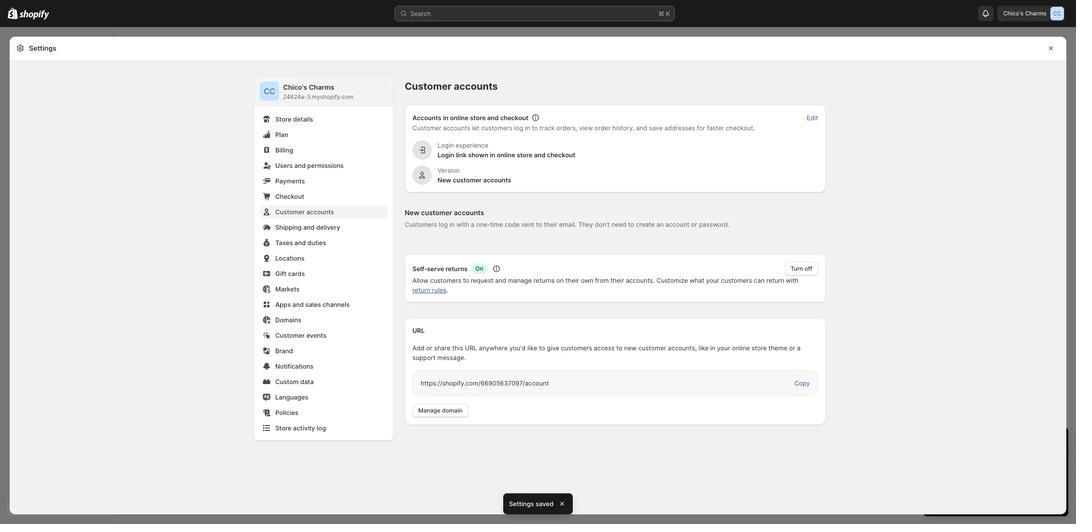 Task type: locate. For each thing, give the bounding box(es) containing it.
your right what
[[706, 277, 719, 285]]

let
[[472, 124, 480, 132]]

shopify image
[[8, 8, 18, 19], [19, 10, 49, 20]]

settings inside dialog
[[29, 44, 56, 52]]

url up 'add'
[[413, 327, 425, 335]]

0 vertical spatial log
[[514, 124, 523, 132]]

checkout
[[500, 114, 529, 122], [547, 151, 575, 159]]

with left one-
[[457, 221, 469, 229]]

your inside add or share this url anywhere you'd like to give customers access to new customer accounts, like in your online store theme or a support message.
[[717, 344, 731, 352]]

1 vertical spatial log
[[439, 221, 448, 229]]

and down the track
[[534, 151, 546, 159]]

charms inside chico's charms 24624a-3.myshopify.com
[[309, 83, 334, 91]]

log up login experience login link shown in online store and checkout
[[514, 124, 523, 132]]

customer right the new
[[639, 344, 666, 352]]

2 store from the top
[[275, 425, 291, 432]]

checkout down the orders,
[[547, 151, 575, 159]]

1 horizontal spatial url
[[465, 344, 477, 352]]

to right 'sent'
[[536, 221, 542, 229]]

online inside add or share this url anywhere you'd like to give customers access to new customer accounts, like in your online store theme or a support message.
[[732, 344, 750, 352]]

new up customers
[[405, 209, 420, 217]]

url right the this
[[465, 344, 477, 352]]

0 vertical spatial store
[[275, 115, 291, 123]]

accounts up one-
[[454, 209, 484, 217]]

online right shown on the top of page
[[497, 151, 515, 159]]

your right accounts,
[[717, 344, 731, 352]]

customer
[[453, 176, 482, 184], [421, 209, 452, 217], [639, 344, 666, 352]]

.
[[447, 286, 448, 294]]

online left theme
[[732, 344, 750, 352]]

search
[[410, 10, 431, 17]]

0 horizontal spatial online
[[450, 114, 469, 122]]

cards
[[288, 270, 305, 278]]

turn off
[[791, 265, 813, 272]]

to
[[532, 124, 538, 132], [536, 221, 542, 229], [628, 221, 634, 229], [463, 277, 469, 285], [539, 344, 545, 352], [617, 344, 623, 352]]

manage
[[508, 277, 532, 285]]

2 vertical spatial log
[[317, 425, 326, 432]]

or right 'add'
[[426, 344, 432, 352]]

account
[[666, 221, 690, 229]]

charms for chico's charms 24624a-3.myshopify.com
[[309, 83, 334, 91]]

1 vertical spatial customer
[[421, 209, 452, 217]]

1 vertical spatial login
[[438, 151, 454, 159]]

url inside add or share this url anywhere you'd like to give customers access to new customer accounts, like in your online store theme or a support message.
[[465, 344, 477, 352]]

log for let
[[514, 124, 523, 132]]

1 vertical spatial online
[[497, 151, 515, 159]]

0 vertical spatial a
[[471, 221, 475, 229]]

new down version
[[438, 176, 451, 184]]

1 vertical spatial returns
[[534, 277, 555, 285]]

0 horizontal spatial store
[[470, 114, 486, 122]]

or for share
[[789, 344, 795, 352]]

1 horizontal spatial settings
[[509, 501, 534, 508]]

1 vertical spatial store
[[517, 151, 533, 159]]

accounts down login experience login link shown in online store and checkout
[[483, 176, 511, 184]]

1 horizontal spatial customer accounts
[[405, 81, 498, 92]]

0 vertical spatial chico's
[[1004, 10, 1024, 17]]

store left theme
[[752, 344, 767, 352]]

in
[[443, 114, 449, 122], [525, 124, 530, 132], [490, 151, 495, 159], [450, 221, 455, 229], [711, 344, 716, 352]]

chico's inside chico's charms 24624a-3.myshopify.com
[[283, 83, 307, 91]]

1 vertical spatial url
[[465, 344, 477, 352]]

1 horizontal spatial store
[[517, 151, 533, 159]]

0 vertical spatial login
[[438, 142, 454, 149]]

plan link
[[260, 128, 387, 142]]

version
[[438, 167, 460, 174]]

customers inside add or share this url anywhere you'd like to give customers access to new customer accounts, like in your online store theme or a support message.
[[561, 344, 592, 352]]

log inside store activity log link
[[317, 425, 326, 432]]

or
[[691, 221, 697, 229], [426, 344, 432, 352], [789, 344, 795, 352]]

like right accounts,
[[699, 344, 709, 352]]

returns right serve
[[446, 265, 468, 273]]

in for customer
[[450, 221, 455, 229]]

view
[[579, 124, 593, 132]]

store up the let
[[470, 114, 486, 122]]

log right customers
[[439, 221, 448, 229]]

give
[[547, 344, 559, 352]]

charms
[[1025, 10, 1047, 17], [309, 83, 334, 91]]

returns left on
[[534, 277, 555, 285]]

chico's for chico's charms 24624a-3.myshopify.com
[[283, 83, 307, 91]]

their right from
[[611, 277, 624, 285]]

store inside login experience login link shown in online store and checkout
[[517, 151, 533, 159]]

in right shown on the top of page
[[490, 151, 495, 159]]

0 horizontal spatial customer
[[421, 209, 452, 217]]

0 horizontal spatial customer accounts
[[275, 208, 334, 216]]

0 horizontal spatial url
[[413, 327, 425, 335]]

customer up customers
[[421, 209, 452, 217]]

1 vertical spatial charms
[[309, 83, 334, 91]]

k
[[666, 10, 670, 17]]

to left request
[[463, 277, 469, 285]]

1 horizontal spatial customer
[[453, 176, 482, 184]]

for
[[697, 124, 705, 132]]

2 horizontal spatial customer
[[639, 344, 666, 352]]

customer events link
[[260, 329, 387, 343]]

1 vertical spatial a
[[797, 344, 801, 352]]

users
[[275, 162, 293, 170]]

details
[[293, 115, 313, 123]]

store
[[470, 114, 486, 122], [517, 151, 533, 159], [752, 344, 767, 352]]

2 horizontal spatial store
[[752, 344, 767, 352]]

return down allow
[[413, 286, 430, 294]]

customer accounts inside customer accounts link
[[275, 208, 334, 216]]

customers
[[481, 124, 513, 132], [430, 277, 462, 285], [721, 277, 752, 285], [561, 344, 592, 352]]

to right need on the right top of page
[[628, 221, 634, 229]]

settings
[[29, 44, 56, 52], [509, 501, 534, 508]]

new inside new customer accounts customers log in with a one-time code sent to their email. they don't need to create an account or password.
[[405, 209, 420, 217]]

customer accounts up shipping and delivery at top
[[275, 208, 334, 216]]

0 horizontal spatial checkout
[[500, 114, 529, 122]]

0 vertical spatial customer
[[453, 176, 482, 184]]

support
[[413, 354, 436, 362]]

1 horizontal spatial log
[[439, 221, 448, 229]]

customers right the let
[[481, 124, 513, 132]]

login experience login link shown in online store and checkout
[[438, 142, 575, 159]]

store activity log link
[[260, 422, 387, 435]]

1 vertical spatial return
[[413, 286, 430, 294]]

return right the can
[[767, 277, 784, 285]]

customer accounts up accounts in online store and checkout
[[405, 81, 498, 92]]

returns
[[446, 265, 468, 273], [534, 277, 555, 285]]

log
[[514, 124, 523, 132], [439, 221, 448, 229], [317, 425, 326, 432]]

0 horizontal spatial chico's
[[283, 83, 307, 91]]

they
[[578, 221, 593, 229]]

online up experience
[[450, 114, 469, 122]]

1 horizontal spatial a
[[797, 344, 801, 352]]

in right accounts,
[[711, 344, 716, 352]]

addresses
[[665, 124, 695, 132]]

in right the accounts at the left top of the page
[[443, 114, 449, 122]]

customer up the accounts at the left top of the page
[[405, 81, 452, 92]]

log inside new customer accounts customers log in with a one-time code sent to their email. they don't need to create an account or password.
[[439, 221, 448, 229]]

their
[[544, 221, 558, 229], [566, 277, 579, 285], [611, 277, 624, 285]]

customers up .
[[430, 277, 462, 285]]

1 vertical spatial chico's
[[283, 83, 307, 91]]

0 horizontal spatial log
[[317, 425, 326, 432]]

chico's charms image left "24624a-"
[[260, 82, 279, 101]]

0 vertical spatial url
[[413, 327, 425, 335]]

1 like from the left
[[528, 344, 537, 352]]

2 horizontal spatial log
[[514, 124, 523, 132]]

1 horizontal spatial with
[[786, 277, 799, 285]]

their right on
[[566, 277, 579, 285]]

1 horizontal spatial new
[[438, 176, 451, 184]]

return rules link
[[413, 286, 447, 294]]

in inside login experience login link shown in online store and checkout
[[490, 151, 495, 159]]

turn
[[791, 265, 803, 272]]

checkout up login experience login link shown in online store and checkout
[[500, 114, 529, 122]]

add
[[413, 344, 425, 352]]

2 vertical spatial store
[[752, 344, 767, 352]]

store for store details
[[275, 115, 291, 123]]

a left one-
[[471, 221, 475, 229]]

save
[[649, 124, 663, 132]]

store down policies
[[275, 425, 291, 432]]

a
[[471, 221, 475, 229], [797, 344, 801, 352]]

0 horizontal spatial settings
[[29, 44, 56, 52]]

store up plan
[[275, 115, 291, 123]]

a right theme
[[797, 344, 801, 352]]

0 vertical spatial new
[[438, 176, 451, 184]]

login left link
[[438, 151, 454, 159]]

and right taxes
[[295, 239, 306, 247]]

1 horizontal spatial online
[[497, 151, 515, 159]]

and up duties
[[303, 224, 315, 231]]

1 horizontal spatial or
[[691, 221, 697, 229]]

2 like from the left
[[699, 344, 709, 352]]

⌘ k
[[659, 10, 670, 17]]

1 vertical spatial customer accounts
[[275, 208, 334, 216]]

1 horizontal spatial like
[[699, 344, 709, 352]]

0 horizontal spatial shopify image
[[8, 8, 18, 19]]

allow
[[413, 277, 429, 285]]

log down policies link
[[317, 425, 326, 432]]

apps
[[275, 301, 291, 309]]

accounts
[[454, 81, 498, 92], [443, 124, 470, 132], [483, 176, 511, 184], [307, 208, 334, 216], [454, 209, 484, 217]]

log for accounts
[[439, 221, 448, 229]]

in left one-
[[450, 221, 455, 229]]

login up version
[[438, 142, 454, 149]]

checkout.
[[726, 124, 755, 132]]

request
[[471, 277, 494, 285]]

1 horizontal spatial chico's
[[1004, 10, 1024, 17]]

and right request
[[495, 277, 506, 285]]

new
[[624, 344, 637, 352]]

1 horizontal spatial their
[[566, 277, 579, 285]]

off
[[805, 265, 813, 272]]

taxes and duties link
[[260, 236, 387, 250]]

notifications
[[275, 363, 314, 371]]

markets link
[[260, 283, 387, 296]]

like right you'd
[[528, 344, 537, 352]]

dialog
[[1071, 37, 1076, 515]]

2 vertical spatial customer
[[639, 344, 666, 352]]

their inside new customer accounts customers log in with a one-time code sent to their email. they don't need to create an account or password.
[[544, 221, 558, 229]]

1 vertical spatial with
[[786, 277, 799, 285]]

1 store from the top
[[275, 115, 291, 123]]

users and permissions link
[[260, 159, 387, 172]]

⌘
[[659, 10, 664, 17]]

1 vertical spatial store
[[275, 425, 291, 432]]

billing
[[275, 146, 293, 154]]

1 horizontal spatial return
[[767, 277, 784, 285]]

chico's charms image
[[1051, 7, 1064, 20], [260, 82, 279, 101]]

in left the track
[[525, 124, 530, 132]]

0 vertical spatial charms
[[1025, 10, 1047, 17]]

create
[[636, 221, 655, 229]]

in inside new customer accounts customers log in with a one-time code sent to their email. they don't need to create an account or password.
[[450, 221, 455, 229]]

store details
[[275, 115, 313, 123]]

or right account
[[691, 221, 697, 229]]

store inside add or share this url anywhere you'd like to give customers access to new customer accounts, like in your online store theme or a support message.
[[752, 344, 767, 352]]

chico's charms 24624a-3.myshopify.com
[[283, 83, 353, 100]]

1 horizontal spatial returns
[[534, 277, 555, 285]]

0 horizontal spatial a
[[471, 221, 475, 229]]

0 horizontal spatial charms
[[309, 83, 334, 91]]

what
[[690, 277, 705, 285]]

0 horizontal spatial chico's charms image
[[260, 82, 279, 101]]

with down turn
[[786, 277, 799, 285]]

accounts inside version new customer accounts
[[483, 176, 511, 184]]

1 horizontal spatial charms
[[1025, 10, 1047, 17]]

2 vertical spatial online
[[732, 344, 750, 352]]

0 vertical spatial your
[[706, 277, 719, 285]]

0 horizontal spatial like
[[528, 344, 537, 352]]

0 horizontal spatial or
[[426, 344, 432, 352]]

store right shown on the top of page
[[517, 151, 533, 159]]

from
[[595, 277, 609, 285]]

store activity log
[[275, 425, 326, 432]]

customer accounts
[[405, 81, 498, 92], [275, 208, 334, 216]]

gift cards link
[[260, 267, 387, 281]]

manage domain
[[418, 407, 463, 415]]

or inside new customer accounts customers log in with a one-time code sent to their email. they don't need to create an account or password.
[[691, 221, 697, 229]]

0 vertical spatial settings
[[29, 44, 56, 52]]

1 vertical spatial settings
[[509, 501, 534, 508]]

1 horizontal spatial chico's charms image
[[1051, 7, 1064, 20]]

and inside login experience login link shown in online store and checkout
[[534, 151, 546, 159]]

1 vertical spatial your
[[717, 344, 731, 352]]

customer inside add or share this url anywhere you'd like to give customers access to new customer accounts, like in your online store theme or a support message.
[[639, 344, 666, 352]]

activity
[[293, 425, 315, 432]]

chico's charms image right chico's charms
[[1051, 7, 1064, 20]]

0 horizontal spatial new
[[405, 209, 420, 217]]

custom
[[275, 378, 299, 386]]

0 horizontal spatial returns
[[446, 265, 468, 273]]

online inside login experience login link shown in online store and checkout
[[497, 151, 515, 159]]

customers right give
[[561, 344, 592, 352]]

0 horizontal spatial with
[[457, 221, 469, 229]]

0 vertical spatial with
[[457, 221, 469, 229]]

to left the track
[[532, 124, 538, 132]]

settings for settings
[[29, 44, 56, 52]]

custom data link
[[260, 375, 387, 389]]

2 horizontal spatial online
[[732, 344, 750, 352]]

or right theme
[[789, 344, 795, 352]]

locations
[[275, 255, 305, 262]]

customer down version
[[453, 176, 482, 184]]

faster
[[707, 124, 724, 132]]

customer events
[[275, 332, 327, 340]]

1 vertical spatial checkout
[[547, 151, 575, 159]]

1 vertical spatial chico's charms image
[[260, 82, 279, 101]]

2 horizontal spatial or
[[789, 344, 795, 352]]

0 horizontal spatial their
[[544, 221, 558, 229]]

0 vertical spatial chico's charms image
[[1051, 7, 1064, 20]]

their left email.
[[544, 221, 558, 229]]

languages link
[[260, 391, 387, 404]]

1 horizontal spatial checkout
[[547, 151, 575, 159]]

customer inside new customer accounts customers log in with a one-time code sent to their email. they don't need to create an account or password.
[[421, 209, 452, 217]]

1 vertical spatial new
[[405, 209, 420, 217]]

accounts down the checkout link
[[307, 208, 334, 216]]

or for accounts
[[691, 221, 697, 229]]



Task type: vqa. For each thing, say whether or not it's contained in the screenshot.
sales
yes



Task type: describe. For each thing, give the bounding box(es) containing it.
an
[[657, 221, 664, 229]]

permissions
[[307, 162, 344, 170]]

shipping and delivery
[[275, 224, 340, 231]]

accounts
[[413, 114, 442, 122]]

and left save
[[636, 124, 647, 132]]

customer down domains
[[275, 332, 305, 340]]

self-
[[413, 265, 427, 273]]

0 vertical spatial store
[[470, 114, 486, 122]]

customer inside version new customer accounts
[[453, 176, 482, 184]]

password.
[[699, 221, 730, 229]]

and right apps
[[293, 301, 304, 309]]

a inside new customer accounts customers log in with a one-time code sent to their email. they don't need to create an account or password.
[[471, 221, 475, 229]]

brand link
[[260, 344, 387, 358]]

your trial just started element
[[924, 453, 1069, 517]]

languages
[[275, 394, 308, 401]]

domains
[[275, 316, 302, 324]]

and up experience
[[487, 114, 499, 122]]

code
[[505, 221, 520, 229]]

you'd
[[510, 344, 526, 352]]

customer down checkout
[[275, 208, 305, 216]]

payments
[[275, 177, 305, 185]]

policies link
[[260, 406, 387, 420]]

https://shopify.com/66905637097/account
[[421, 380, 549, 387]]

serve
[[427, 265, 444, 273]]

to left the new
[[617, 344, 623, 352]]

new customer accounts customers log in with a one-time code sent to their email. they don't need to create an account or password.
[[405, 209, 730, 229]]

chico's charms image inside shop settings menu element
[[260, 82, 279, 101]]

message.
[[438, 354, 466, 362]]

markets
[[275, 286, 300, 293]]

own
[[581, 277, 594, 285]]

edit button
[[801, 111, 824, 125]]

orders,
[[557, 124, 578, 132]]

in inside add or share this url anywhere you'd like to give customers access to new customer accounts, like in your online store theme or a support message.
[[711, 344, 716, 352]]

24624a-
[[283, 93, 307, 100]]

shop settings menu element
[[254, 76, 393, 441]]

2 login from the top
[[438, 151, 454, 159]]

allow customers to request and manage returns on their own from their accounts. customize what your customers can return with return rules .
[[413, 277, 799, 294]]

link
[[456, 151, 467, 159]]

apps and sales channels link
[[260, 298, 387, 312]]

and right users
[[295, 162, 306, 170]]

copy
[[795, 380, 810, 387]]

accounts.
[[626, 277, 655, 285]]

shipping and delivery link
[[260, 221, 387, 234]]

settings for settings saved
[[509, 501, 534, 508]]

accounts down accounts in online store and checkout
[[443, 124, 470, 132]]

taxes and duties
[[275, 239, 326, 247]]

and inside allow customers to request and manage returns on their own from their accounts. customize what your customers can return with return rules .
[[495, 277, 506, 285]]

need
[[612, 221, 627, 229]]

notifications link
[[260, 360, 387, 373]]

plan
[[275, 131, 288, 139]]

gift
[[275, 270, 287, 278]]

customize
[[657, 277, 688, 285]]

0 horizontal spatial return
[[413, 286, 430, 294]]

share
[[434, 344, 451, 352]]

a inside add or share this url anywhere you'd like to give customers access to new customer accounts, like in your online store theme or a support message.
[[797, 344, 801, 352]]

saved
[[536, 501, 554, 508]]

1 login from the top
[[438, 142, 454, 149]]

customer down the accounts at the left top of the page
[[413, 124, 442, 132]]

0 vertical spatial return
[[767, 277, 784, 285]]

your inside allow customers to request and manage returns on their own from their accounts. customize what your customers can return with return rules .
[[706, 277, 719, 285]]

accounts in online store and checkout
[[413, 114, 529, 122]]

taxes
[[275, 239, 293, 247]]

edit
[[807, 114, 818, 122]]

payments link
[[260, 174, 387, 188]]

0 vertical spatial checkout
[[500, 114, 529, 122]]

sent
[[522, 221, 534, 229]]

0 vertical spatial returns
[[446, 265, 468, 273]]

3.myshopify.com
[[307, 93, 353, 100]]

rules
[[432, 286, 447, 294]]

email.
[[559, 221, 577, 229]]

brand
[[275, 347, 293, 355]]

add or share this url anywhere you'd like to give customers access to new customer accounts, like in your online store theme or a support message.
[[413, 344, 801, 362]]

sales
[[305, 301, 321, 309]]

chico's charms
[[1004, 10, 1047, 17]]

track
[[540, 124, 555, 132]]

channels
[[323, 301, 350, 309]]

1 horizontal spatial shopify image
[[19, 10, 49, 20]]

2 horizontal spatial their
[[611, 277, 624, 285]]

shown
[[468, 151, 488, 159]]

billing link
[[260, 143, 387, 157]]

returns inside allow customers to request and manage returns on their own from their accounts. customize what your customers can return with return rules .
[[534, 277, 555, 285]]

checkout inside login experience login link shown in online store and checkout
[[547, 151, 575, 159]]

events
[[307, 332, 327, 340]]

in for accounts
[[525, 124, 530, 132]]

in for experience
[[490, 151, 495, 159]]

accounts inside shop settings menu element
[[307, 208, 334, 216]]

chico's for chico's charms
[[1004, 10, 1024, 17]]

on
[[476, 265, 483, 272]]

time
[[490, 221, 503, 229]]

checkout link
[[260, 190, 387, 203]]

one-
[[476, 221, 490, 229]]

0 vertical spatial customer accounts
[[405, 81, 498, 92]]

new inside version new customer accounts
[[438, 176, 451, 184]]

locations link
[[260, 252, 387, 265]]

domain
[[442, 407, 463, 415]]

shipping
[[275, 224, 302, 231]]

manage
[[418, 407, 441, 415]]

self-serve returns
[[413, 265, 468, 273]]

store for store activity log
[[275, 425, 291, 432]]

accounts inside new customer accounts customers log in with a one-time code sent to their email. they don't need to create an account or password.
[[454, 209, 484, 217]]

don't
[[595, 221, 610, 229]]

customer accounts link
[[260, 205, 387, 219]]

apps and sales channels
[[275, 301, 350, 309]]

gift cards
[[275, 270, 305, 278]]

0 vertical spatial online
[[450, 114, 469, 122]]

with inside allow customers to request and manage returns on their own from their accounts. customize what your customers can return with return rules .
[[786, 277, 799, 285]]

domains link
[[260, 314, 387, 327]]

this
[[452, 344, 463, 352]]

customers left the can
[[721, 277, 752, 285]]

accounts up accounts in online store and checkout
[[454, 81, 498, 92]]

on
[[557, 277, 564, 285]]

to left give
[[539, 344, 545, 352]]

store details link
[[260, 113, 387, 126]]

anywhere
[[479, 344, 508, 352]]

to inside allow customers to request and manage returns on their own from their accounts. customize what your customers can return with return rules .
[[463, 277, 469, 285]]

with inside new customer accounts customers log in with a one-time code sent to their email. they don't need to create an account or password.
[[457, 221, 469, 229]]

settings dialog
[[10, 37, 1067, 515]]

charms for chico's charms
[[1025, 10, 1047, 17]]

delivery
[[316, 224, 340, 231]]



